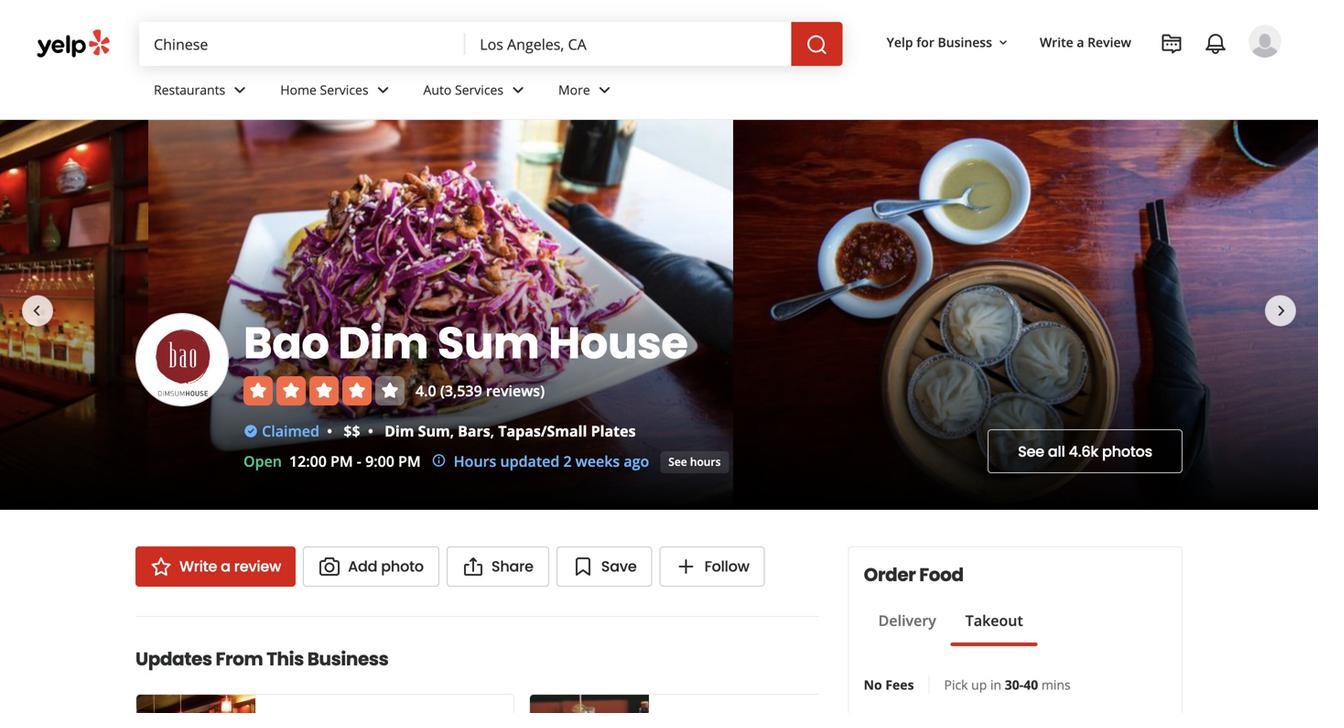 Task type: locate. For each thing, give the bounding box(es) containing it.
write left review on the top of page
[[1040, 33, 1074, 51]]

0 horizontal spatial a
[[221, 556, 231, 577]]

ago
[[624, 452, 650, 471]]

2 pm from the left
[[398, 452, 421, 471]]

0 vertical spatial write
[[1040, 33, 1074, 51]]

2 horizontal spatial 24 chevron down v2 image
[[594, 79, 616, 101]]

4.6k
[[1069, 441, 1099, 462]]

0 horizontal spatial 24 chevron down v2 image
[[372, 79, 394, 101]]

24 chevron down v2 image right auto services
[[507, 79, 529, 101]]

16 claim filled v2 image
[[244, 424, 258, 439]]

home
[[280, 81, 317, 99]]

see
[[1019, 441, 1045, 462], [669, 454, 688, 469]]

search image
[[807, 34, 828, 56]]

dim up the 9:00
[[385, 421, 414, 441]]

24 camera v2 image
[[319, 556, 341, 578]]

see left the "all"
[[1019, 441, 1045, 462]]

16 chevron down v2 image
[[996, 35, 1011, 50]]

dim sum link
[[385, 421, 450, 441]]

a for review
[[1077, 33, 1085, 51]]

services for home services
[[320, 81, 369, 99]]

share button
[[447, 547, 549, 587]]

9:00
[[366, 452, 395, 471]]

for
[[917, 33, 935, 51]]

hours updated 2 weeks ago
[[454, 452, 650, 471]]

pm left 16 info v2 image
[[398, 452, 421, 471]]

sum up 16 info v2 image
[[418, 421, 450, 441]]

yelp
[[887, 33, 914, 51]]

hours
[[690, 454, 721, 469]]

takeout
[[966, 611, 1024, 631]]

,
[[450, 421, 454, 441], [491, 421, 495, 441]]

16 info v2 image
[[432, 453, 447, 468]]

pick
[[945, 676, 969, 694]]

24 chevron down v2 image
[[372, 79, 394, 101], [507, 79, 529, 101], [594, 79, 616, 101]]

bob b. image
[[1249, 25, 1282, 58]]

1 horizontal spatial a
[[1077, 33, 1085, 51]]

0 horizontal spatial services
[[320, 81, 369, 99]]

updated
[[500, 452, 560, 471]]

1 horizontal spatial 24 chevron down v2 image
[[507, 79, 529, 101]]

food
[[920, 562, 964, 588]]

no
[[864, 676, 883, 694]]

business
[[938, 33, 993, 51], [307, 647, 389, 672]]

0 horizontal spatial pm
[[331, 452, 353, 471]]

house
[[549, 312, 688, 374]]

1 horizontal spatial services
[[455, 81, 504, 99]]

next image
[[1271, 300, 1293, 322]]

None search field
[[139, 22, 843, 66]]

2 photo of bao dim sum house - los angeles, ca, us. image from the left
[[148, 120, 734, 510]]

delivery
[[879, 611, 937, 631]]

claimed
[[262, 421, 320, 441]]

2 24 chevron down v2 image from the left
[[507, 79, 529, 101]]

bao
[[244, 312, 329, 374]]

yelp for business
[[887, 33, 993, 51]]

write
[[1040, 33, 1074, 51], [180, 556, 217, 577]]

see for see all 4.6k photos
[[1019, 441, 1045, 462]]

write for write a review
[[180, 556, 217, 577]]

pm
[[331, 452, 353, 471], [398, 452, 421, 471]]

dim up 4.0
[[338, 312, 429, 374]]

this
[[267, 647, 304, 672]]

(3,539 reviews) link
[[440, 381, 545, 401]]

bars
[[458, 421, 491, 441]]

1 services from the left
[[320, 81, 369, 99]]

add
[[348, 556, 378, 577]]

services right auto
[[455, 81, 504, 99]]

sum up '(3,539 reviews)' link
[[438, 312, 540, 374]]

a
[[1077, 33, 1085, 51], [221, 556, 231, 577]]

none field up home
[[139, 22, 466, 66]]

24 chevron down v2 image
[[229, 79, 251, 101]]

tab list
[[864, 610, 1038, 647]]

24 star v2 image
[[150, 556, 172, 578]]

share
[[492, 556, 534, 577]]

reviews)
[[486, 381, 545, 401]]

1 none field from the left
[[139, 22, 466, 66]]

1 vertical spatial dim
[[385, 421, 414, 441]]

things to do, nail salons, plumbers text field
[[139, 22, 466, 66]]

see hours link
[[661, 452, 729, 474]]

0 vertical spatial a
[[1077, 33, 1085, 51]]

none field address, neighborhood, city, state or zip
[[466, 22, 792, 66]]

0 horizontal spatial write
[[180, 556, 217, 577]]

1 horizontal spatial pm
[[398, 452, 421, 471]]

order food
[[864, 562, 964, 588]]

write right 24 star v2 image
[[180, 556, 217, 577]]

dim
[[338, 312, 429, 374], [385, 421, 414, 441]]

services right home
[[320, 81, 369, 99]]

business right this
[[307, 647, 389, 672]]

24 add v2 image
[[676, 556, 698, 578]]

0 horizontal spatial business
[[307, 647, 389, 672]]

3 24 chevron down v2 image from the left
[[594, 79, 616, 101]]

all
[[1049, 441, 1066, 462]]

see left hours
[[669, 454, 688, 469]]

takeout tab panel
[[864, 647, 1038, 654]]

projects image
[[1161, 33, 1183, 55]]

from
[[216, 647, 263, 672]]

see for see hours
[[669, 454, 688, 469]]

photo of bao dim sum house - los angeles, ca, us. image
[[0, 120, 148, 510], [148, 120, 734, 510], [734, 120, 1319, 510]]

0 horizontal spatial ,
[[450, 421, 454, 441]]

business inside button
[[938, 33, 993, 51]]

0 vertical spatial business
[[938, 33, 993, 51]]

4.0
[[416, 381, 437, 401]]

24 chevron down v2 image inside more link
[[594, 79, 616, 101]]

, left bars link
[[450, 421, 454, 441]]

address, neighborhood, city, state or zip text field
[[466, 22, 792, 66]]

yelp for business button
[[880, 26, 1018, 59]]

pm left "-"
[[331, 452, 353, 471]]

tab list containing delivery
[[864, 610, 1038, 647]]

1 horizontal spatial ,
[[491, 421, 495, 441]]

2 none field from the left
[[466, 22, 792, 66]]

24 chevron down v2 image for more
[[594, 79, 616, 101]]

user actions element
[[872, 23, 1308, 136]]

None field
[[139, 22, 466, 66], [466, 22, 792, 66]]

see all 4.6k photos
[[1019, 441, 1153, 462]]

write inside the user actions element
[[1040, 33, 1074, 51]]

hours
[[454, 452, 497, 471]]

bao dim sum house
[[244, 312, 688, 374]]

services
[[320, 81, 369, 99], [455, 81, 504, 99]]

2
[[564, 452, 572, 471]]

0 horizontal spatial see
[[669, 454, 688, 469]]

2 services from the left
[[455, 81, 504, 99]]

weeks
[[576, 452, 620, 471]]

a left review
[[221, 556, 231, 577]]

home services
[[280, 81, 369, 99]]

business left 16 chevron down v2 icon
[[938, 33, 993, 51]]

1 vertical spatial a
[[221, 556, 231, 577]]

auto services
[[424, 81, 504, 99]]

sum
[[438, 312, 540, 374], [418, 421, 450, 441]]

a left review on the top of page
[[1077, 33, 1085, 51]]

24 chevron down v2 image inside home services link
[[372, 79, 394, 101]]

1 24 chevron down v2 image from the left
[[372, 79, 394, 101]]

24 chevron down v2 image inside auto services link
[[507, 79, 529, 101]]

up
[[972, 676, 988, 694]]

24 chevron down v2 image left auto
[[372, 79, 394, 101]]

1 horizontal spatial business
[[938, 33, 993, 51]]

1 horizontal spatial see
[[1019, 441, 1045, 462]]

more link
[[544, 66, 631, 119]]

none field up more
[[466, 22, 792, 66]]

24 chevron down v2 image for home services
[[372, 79, 394, 101]]

pick up in 30-40 mins
[[945, 676, 1071, 694]]

, up hours
[[491, 421, 495, 441]]

24 chevron down v2 image right more
[[594, 79, 616, 101]]

1 horizontal spatial write
[[1040, 33, 1074, 51]]

1 vertical spatial write
[[180, 556, 217, 577]]

business categories element
[[139, 66, 1282, 119]]



Task type: describe. For each thing, give the bounding box(es) containing it.
see all 4.6k photos link
[[988, 430, 1183, 474]]

follow
[[705, 556, 750, 577]]

0 vertical spatial sum
[[438, 312, 540, 374]]

-
[[357, 452, 362, 471]]

review
[[1088, 33, 1132, 51]]

30-
[[1005, 676, 1024, 694]]

see hours
[[669, 454, 721, 469]]

2 , from the left
[[491, 421, 495, 441]]

order
[[864, 562, 916, 588]]

info alert
[[432, 451, 650, 473]]

dim sum , bars , tapas/small plates
[[385, 421, 636, 441]]

updates from this business element
[[106, 616, 909, 713]]

write for write a review
[[1040, 33, 1074, 51]]

12:00
[[289, 452, 327, 471]]

notifications image
[[1205, 33, 1227, 55]]

24 save outline v2 image
[[572, 556, 594, 578]]

photos
[[1103, 441, 1153, 462]]

a for review
[[221, 556, 231, 577]]

save
[[602, 556, 637, 577]]

1 photo of bao dim sum house - los angeles, ca, us. image from the left
[[0, 120, 148, 510]]

save button
[[557, 547, 653, 587]]

mins
[[1042, 676, 1071, 694]]

auto
[[424, 81, 452, 99]]

updates
[[136, 647, 212, 672]]

order to-go or delivery image
[[530, 695, 649, 713]]

no fees
[[864, 676, 915, 694]]

in
[[991, 676, 1002, 694]]

tapas/small
[[498, 421, 587, 441]]

auto services link
[[409, 66, 544, 119]]

bars link
[[458, 421, 491, 441]]

40
[[1024, 676, 1039, 694]]

$$
[[344, 421, 360, 441]]

follow button
[[660, 547, 765, 587]]

plates
[[591, 421, 636, 441]]

4.0 (3,539 reviews)
[[416, 381, 545, 401]]

review
[[234, 556, 281, 577]]

open
[[244, 452, 282, 471]]

restaurants
[[154, 81, 226, 99]]

fees
[[886, 676, 915, 694]]

write a review
[[180, 556, 281, 577]]

add photo link
[[303, 547, 440, 587]]

1 pm from the left
[[331, 452, 353, 471]]

more
[[559, 81, 590, 99]]

1 vertical spatial business
[[307, 647, 389, 672]]

open 12:00 pm - 9:00 pm
[[244, 452, 421, 471]]

24 share v2 image
[[462, 556, 484, 578]]

4 star rating image
[[244, 376, 405, 406]]

services for auto services
[[455, 81, 504, 99]]

3 photo of bao dim sum house - los angeles, ca, us. image from the left
[[734, 120, 1319, 510]]

write a review link
[[136, 547, 296, 587]]

add photo
[[348, 556, 424, 577]]

previous image
[[26, 300, 48, 322]]

photo
[[381, 556, 424, 577]]

home services link
[[266, 66, 409, 119]]

24 chevron down v2 image for auto services
[[507, 79, 529, 101]]

write a review link
[[1033, 26, 1139, 59]]

tapas/small plates link
[[498, 421, 636, 441]]

0 vertical spatial dim
[[338, 312, 429, 374]]

write a review
[[1040, 33, 1132, 51]]

1 , from the left
[[450, 421, 454, 441]]

none field things to do, nail salons, plumbers
[[139, 22, 466, 66]]

spend $50.00 and get $7.00 off your bill image
[[136, 695, 256, 713]]

(3,539
[[440, 381, 482, 401]]

updates from this business
[[136, 647, 389, 672]]

restaurants link
[[139, 66, 266, 119]]

1 vertical spatial sum
[[418, 421, 450, 441]]



Task type: vqa. For each thing, say whether or not it's contained in the screenshot.
the Jacob S. icon on the right of page
no



